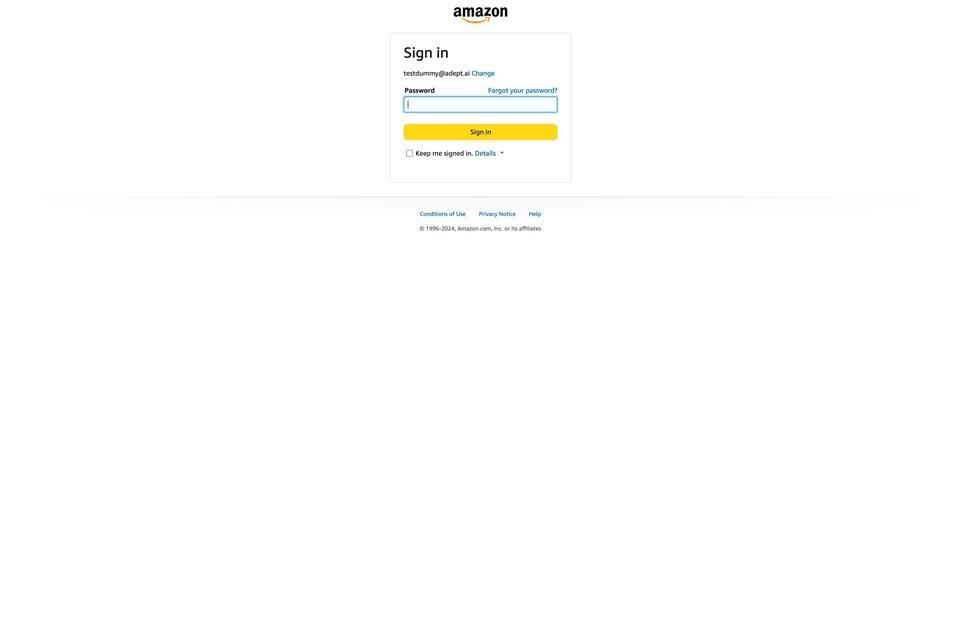 Task type: vqa. For each thing, say whether or not it's contained in the screenshot.
the leftmost about
no



Task type: describe. For each thing, give the bounding box(es) containing it.
popover image
[[501, 152, 504, 154]]



Task type: locate. For each thing, give the bounding box(es) containing it.
amazon image
[[454, 7, 508, 23]]

None checkbox
[[407, 150, 413, 157]]

None password field
[[404, 96, 558, 113]]

None submit
[[404, 125, 557, 140]]



